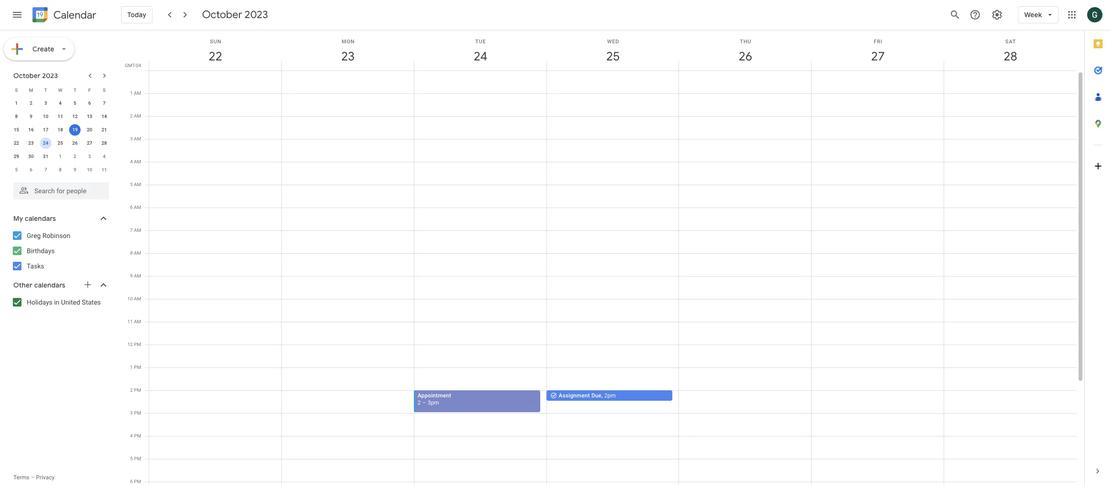 Task type: describe. For each thing, give the bounding box(es) containing it.
28 inside 'column header'
[[1003, 49, 1017, 64]]

10 element
[[40, 111, 51, 123]]

november 4 element
[[99, 151, 110, 163]]

1 am
[[130, 91, 141, 96]]

cell containing appointment
[[414, 71, 547, 486]]

0 horizontal spatial october 2023
[[13, 72, 58, 80]]

8 am
[[130, 251, 141, 256]]

am for 1 am
[[134, 91, 141, 96]]

november 9 element
[[69, 165, 81, 176]]

6 pm
[[130, 480, 141, 485]]

14
[[102, 114, 107, 119]]

am for 5 am
[[134, 182, 141, 187]]

26 inside column header
[[738, 49, 752, 64]]

cell containing assignment due
[[546, 71, 679, 486]]

24 column header
[[414, 31, 547, 71]]

15
[[14, 127, 19, 133]]

my
[[13, 215, 23, 223]]

,
[[602, 393, 603, 400]]

5 pm
[[130, 457, 141, 462]]

calendar
[[53, 8, 96, 22]]

22 inside 22 element
[[14, 141, 19, 146]]

2 for the november 2 element
[[74, 154, 76, 159]]

november 11 element
[[99, 165, 110, 176]]

21 element
[[99, 124, 110, 136]]

25 link
[[602, 46, 624, 68]]

terms
[[13, 475, 29, 482]]

calendars for my calendars
[[25, 215, 56, 223]]

row containing appointment
[[145, 71, 1077, 486]]

1 for november 1 "element"
[[59, 154, 62, 159]]

my calendars list
[[2, 228, 118, 274]]

calendar element
[[31, 5, 96, 26]]

23 link
[[337, 46, 359, 68]]

23 inside row
[[28, 141, 34, 146]]

2pm
[[604, 393, 616, 400]]

– inside the appointment 2 – 3pm
[[422, 400, 426, 407]]

25 inside 'wed 25'
[[606, 49, 619, 64]]

26 column header
[[679, 31, 812, 71]]

sun
[[210, 39, 221, 45]]

1 horizontal spatial october
[[202, 8, 242, 21]]

am for 8 am
[[134, 251, 141, 256]]

create button
[[4, 38, 74, 61]]

26 inside "element"
[[72, 141, 78, 146]]

sat
[[1005, 39, 1016, 45]]

1 horizontal spatial 2023
[[245, 8, 268, 21]]

pm for 4 pm
[[134, 434, 141, 439]]

tue 24
[[473, 39, 487, 64]]

am for 2 am
[[134, 114, 141, 119]]

24 cell
[[38, 137, 53, 150]]

november 7 element
[[40, 165, 51, 176]]

holidays in united states
[[27, 299, 101, 307]]

22 inside 22 column header
[[208, 49, 222, 64]]

terms link
[[13, 475, 29, 482]]

31 element
[[40, 151, 51, 163]]

tasks
[[27, 263, 44, 270]]

5 up 12 element
[[74, 101, 76, 106]]

1 for 1 pm
[[130, 365, 133, 371]]

pm for 6 pm
[[134, 480, 141, 485]]

appointment 2 – 3pm
[[418, 393, 451, 407]]

row containing 22
[[9, 137, 112, 150]]

16
[[28, 127, 34, 133]]

0 vertical spatial october 2023
[[202, 8, 268, 21]]

23 element
[[25, 138, 37, 149]]

18
[[58, 127, 63, 133]]

30
[[28, 154, 34, 159]]

31
[[43, 154, 48, 159]]

november 5 element
[[11, 165, 22, 176]]

other calendars button
[[2, 278, 118, 293]]

20 element
[[84, 124, 95, 136]]

10 for 10 'element'
[[43, 114, 48, 119]]

12 for 12 pm
[[127, 342, 133, 348]]

gmt-04
[[125, 63, 141, 68]]

24 inside the 24 element
[[43, 141, 48, 146]]

1 up 15
[[15, 101, 18, 106]]

create
[[32, 45, 54, 53]]

10 for november 10 element
[[87, 167, 92, 173]]

wed
[[607, 39, 619, 45]]

privacy link
[[36, 475, 55, 482]]

mon
[[342, 39, 355, 45]]

6 for 6 pm
[[130, 480, 133, 485]]

Search for people text field
[[19, 183, 103, 200]]

7 cell from the left
[[944, 71, 1077, 486]]

f
[[88, 88, 91, 93]]

sat 28
[[1003, 39, 1017, 64]]

november 2 element
[[69, 151, 81, 163]]

november 8 element
[[55, 165, 66, 176]]

other
[[13, 281, 33, 290]]

1 s from the left
[[15, 88, 18, 93]]

30 element
[[25, 151, 37, 163]]

17 element
[[40, 124, 51, 136]]

22 link
[[205, 46, 227, 68]]

assignment
[[559, 393, 590, 400]]

tue
[[475, 39, 486, 45]]

25 column header
[[546, 31, 679, 71]]

22 column header
[[149, 31, 282, 71]]

today
[[127, 10, 146, 19]]

add other calendars image
[[83, 280, 93, 290]]

10 for 10 am
[[127, 297, 133, 302]]

25 inside october 2023 grid
[[58, 141, 63, 146]]

2 cell from the left
[[282, 71, 414, 486]]

terms – privacy
[[13, 475, 55, 482]]

4 pm
[[130, 434, 141, 439]]

6 down f at the left
[[88, 101, 91, 106]]

3 for 3 pm
[[130, 411, 133, 416]]

am for 3 am
[[134, 136, 141, 142]]

am for 9 am
[[134, 274, 141, 279]]

5 am
[[130, 182, 141, 187]]

5 for 5 am
[[130, 182, 133, 187]]

fri 27
[[871, 39, 884, 64]]

19, today element
[[69, 124, 81, 136]]

pm for 5 pm
[[134, 457, 141, 462]]

6 am
[[130, 205, 141, 210]]

13
[[87, 114, 92, 119]]

calendar heading
[[52, 8, 96, 22]]

4 down w
[[59, 101, 62, 106]]

row containing s
[[9, 83, 112, 97]]

13 element
[[84, 111, 95, 123]]

2 pm
[[130, 388, 141, 393]]

2 for 2 pm
[[130, 388, 133, 393]]

3 up 10 'element'
[[44, 101, 47, 106]]

25 element
[[55, 138, 66, 149]]

9 am
[[130, 274, 141, 279]]

grid containing 22
[[122, 31, 1085, 486]]

17
[[43, 127, 48, 133]]

due
[[591, 393, 602, 400]]

3 pm
[[130, 411, 141, 416]]

am for 6 am
[[134, 205, 141, 210]]

4 am
[[130, 159, 141, 165]]



Task type: vqa. For each thing, say whether or not it's contained in the screenshot.
"T"
yes



Task type: locate. For each thing, give the bounding box(es) containing it.
4 am from the top
[[134, 159, 141, 165]]

week
[[1024, 10, 1042, 19]]

1 am from the top
[[134, 91, 141, 96]]

6 am from the top
[[134, 205, 141, 210]]

9 up '10 am'
[[130, 274, 133, 279]]

3 am
[[130, 136, 141, 142]]

0 horizontal spatial 27
[[87, 141, 92, 146]]

0 horizontal spatial 23
[[28, 141, 34, 146]]

3 inside "element"
[[88, 154, 91, 159]]

21
[[102, 127, 107, 133]]

0 horizontal spatial t
[[44, 88, 47, 93]]

2 am from the top
[[134, 114, 141, 119]]

0 vertical spatial 28
[[1003, 49, 1017, 64]]

– left 3pm
[[422, 400, 426, 407]]

1 vertical spatial october
[[13, 72, 41, 80]]

october up sun
[[202, 8, 242, 21]]

26 link
[[735, 46, 757, 68]]

14 element
[[99, 111, 110, 123]]

pm for 2 pm
[[134, 388, 141, 393]]

1 vertical spatial 25
[[58, 141, 63, 146]]

7 down 6 am
[[130, 228, 133, 233]]

11 up 18
[[58, 114, 63, 119]]

0 vertical spatial 22
[[208, 49, 222, 64]]

6 down 30 element
[[30, 167, 32, 173]]

1 horizontal spatial 26
[[738, 49, 752, 64]]

1 vertical spatial 26
[[72, 141, 78, 146]]

2 s from the left
[[103, 88, 106, 93]]

23 down the mon
[[341, 49, 354, 64]]

s
[[15, 88, 18, 93], [103, 88, 106, 93]]

row group
[[9, 97, 112, 177]]

3 am from the top
[[134, 136, 141, 142]]

3 for november 3 "element"
[[88, 154, 91, 159]]

8 inside grid
[[130, 251, 133, 256]]

2 vertical spatial 10
[[127, 297, 133, 302]]

0 vertical spatial 7
[[103, 101, 106, 106]]

0 horizontal spatial 8
[[15, 114, 18, 119]]

1
[[130, 91, 133, 96], [15, 101, 18, 106], [59, 154, 62, 159], [130, 365, 133, 371]]

4 for november 4 element
[[103, 154, 106, 159]]

11 element
[[55, 111, 66, 123]]

0 horizontal spatial 22
[[14, 141, 19, 146]]

am down 8 am
[[134, 274, 141, 279]]

pm up 2 pm
[[134, 365, 141, 371]]

my calendars
[[13, 215, 56, 223]]

5 up 6 am
[[130, 182, 133, 187]]

today button
[[121, 3, 152, 26]]

27 down '20' element
[[87, 141, 92, 146]]

6 for 6 am
[[130, 205, 133, 210]]

october up m
[[13, 72, 41, 80]]

row containing 29
[[9, 150, 112, 164]]

4 down 28 element on the left
[[103, 154, 106, 159]]

1 horizontal spatial 28
[[1003, 49, 1017, 64]]

24
[[473, 49, 487, 64], [43, 141, 48, 146]]

2 down 1 am
[[130, 114, 133, 119]]

28
[[1003, 49, 1017, 64], [102, 141, 107, 146]]

in
[[54, 299, 59, 307]]

2 for 2 am
[[130, 114, 133, 119]]

3 for 3 am
[[130, 136, 133, 142]]

1 horizontal spatial 25
[[606, 49, 619, 64]]

thu
[[740, 39, 752, 45]]

25
[[606, 49, 619, 64], [58, 141, 63, 146]]

0 horizontal spatial 9
[[30, 114, 32, 119]]

5 am from the top
[[134, 182, 141, 187]]

pm for 1 pm
[[134, 365, 141, 371]]

2 vertical spatial 7
[[130, 228, 133, 233]]

pm down 2 pm
[[134, 411, 141, 416]]

0 vertical spatial 11
[[58, 114, 63, 119]]

9
[[30, 114, 32, 119], [74, 167, 76, 173], [130, 274, 133, 279]]

22 down 15 'element'
[[14, 141, 19, 146]]

calendars up greg
[[25, 215, 56, 223]]

am up 9 am
[[134, 251, 141, 256]]

1 horizontal spatial 8
[[59, 167, 62, 173]]

am up 6 am
[[134, 182, 141, 187]]

0 horizontal spatial 28
[[102, 141, 107, 146]]

7 down 31 "element"
[[44, 167, 47, 173]]

12 for 12
[[72, 114, 78, 119]]

states
[[82, 299, 101, 307]]

am down 1 am
[[134, 114, 141, 119]]

0 horizontal spatial 25
[[58, 141, 63, 146]]

row containing 15
[[9, 124, 112, 137]]

thu 26
[[738, 39, 752, 64]]

7 pm from the top
[[134, 480, 141, 485]]

5 for november 5 element
[[15, 167, 18, 173]]

w
[[58, 88, 62, 93]]

12 inside row
[[72, 114, 78, 119]]

2 horizontal spatial 11
[[127, 320, 133, 325]]

1 horizontal spatial 23
[[341, 49, 354, 64]]

november 3 element
[[84, 151, 95, 163]]

0 horizontal spatial 26
[[72, 141, 78, 146]]

6 for november 6 element
[[30, 167, 32, 173]]

0 vertical spatial 12
[[72, 114, 78, 119]]

6 up 7 am
[[130, 205, 133, 210]]

6 cell from the left
[[812, 71, 944, 486]]

fri
[[874, 39, 883, 45]]

row group containing 1
[[9, 97, 112, 177]]

row containing 1
[[9, 97, 112, 110]]

25 down 18 element at the top left
[[58, 141, 63, 146]]

1 down '25' element
[[59, 154, 62, 159]]

my calendars button
[[2, 211, 118, 227]]

0 vertical spatial 23
[[341, 49, 354, 64]]

privacy
[[36, 475, 55, 482]]

october 2023 up sun
[[202, 8, 268, 21]]

appointment
[[418, 393, 451, 400]]

pm up 5 pm
[[134, 434, 141, 439]]

1 up 2 am
[[130, 91, 133, 96]]

4 pm from the top
[[134, 411, 141, 416]]

mon 23
[[341, 39, 355, 64]]

1 horizontal spatial 12
[[127, 342, 133, 348]]

1 horizontal spatial t
[[74, 88, 76, 93]]

pm up 3 pm
[[134, 388, 141, 393]]

gmt-
[[125, 63, 136, 68]]

0 horizontal spatial 7
[[44, 167, 47, 173]]

grid
[[122, 31, 1085, 486]]

25 down wed
[[606, 49, 619, 64]]

1 vertical spatial 23
[[28, 141, 34, 146]]

1 vertical spatial 9
[[74, 167, 76, 173]]

1 vertical spatial october 2023
[[13, 72, 58, 80]]

6 inside november 6 element
[[30, 167, 32, 173]]

0 vertical spatial 8
[[15, 114, 18, 119]]

0 vertical spatial calendars
[[25, 215, 56, 223]]

row containing 8
[[9, 110, 112, 124]]

1 horizontal spatial s
[[103, 88, 106, 93]]

12 pm
[[127, 342, 141, 348]]

7 for november 7 element
[[44, 167, 47, 173]]

2 t from the left
[[74, 88, 76, 93]]

calendars
[[25, 215, 56, 223], [34, 281, 65, 290]]

26 down thu
[[738, 49, 752, 64]]

9 down the november 2 element
[[74, 167, 76, 173]]

28 column header
[[944, 31, 1077, 71]]

united
[[61, 299, 80, 307]]

2 left 3pm
[[418, 400, 421, 407]]

5 for 5 pm
[[130, 457, 133, 462]]

19 cell
[[68, 124, 82, 137]]

11 am from the top
[[134, 320, 141, 325]]

4
[[59, 101, 62, 106], [103, 154, 106, 159], [130, 159, 133, 165], [130, 434, 133, 439]]

0 horizontal spatial 11
[[58, 114, 63, 119]]

26 down 19, today element
[[72, 141, 78, 146]]

22 element
[[11, 138, 22, 149]]

2 down m
[[30, 101, 32, 106]]

12 down 11 am
[[127, 342, 133, 348]]

assignment due , 2pm
[[559, 393, 616, 400]]

s right f at the left
[[103, 88, 106, 93]]

1 vertical spatial 12
[[127, 342, 133, 348]]

november 1 element
[[55, 151, 66, 163]]

am down 9 am
[[134, 297, 141, 302]]

6 pm from the top
[[134, 457, 141, 462]]

9 inside november 9 element
[[74, 167, 76, 173]]

1 horizontal spatial 7
[[103, 101, 106, 106]]

greg
[[27, 232, 41, 240]]

4 for 4 pm
[[130, 434, 133, 439]]

calendars inside dropdown button
[[25, 215, 56, 223]]

1 vertical spatial 11
[[102, 167, 107, 173]]

5
[[74, 101, 76, 106], [15, 167, 18, 173], [130, 182, 133, 187], [130, 457, 133, 462]]

11 for november 11 element
[[102, 167, 107, 173]]

1 down 12 pm
[[130, 365, 133, 371]]

24 element
[[40, 138, 51, 149]]

0 horizontal spatial 24
[[43, 141, 48, 146]]

27 inside row
[[87, 141, 92, 146]]

0 vertical spatial 9
[[30, 114, 32, 119]]

29 element
[[11, 151, 22, 163]]

birthdays
[[27, 248, 55, 255]]

pm for 12 pm
[[134, 342, 141, 348]]

10
[[43, 114, 48, 119], [87, 167, 92, 173], [127, 297, 133, 302]]

8 am from the top
[[134, 251, 141, 256]]

4 inside november 4 element
[[103, 154, 106, 159]]

1 inside "element"
[[59, 154, 62, 159]]

november 6 element
[[25, 165, 37, 176]]

1 vertical spatial 10
[[87, 167, 92, 173]]

3 down 27 element
[[88, 154, 91, 159]]

1 horizontal spatial 10
[[87, 167, 92, 173]]

t left f at the left
[[74, 88, 76, 93]]

1 horizontal spatial 22
[[208, 49, 222, 64]]

0 vertical spatial 27
[[871, 49, 884, 64]]

am up 2 am
[[134, 91, 141, 96]]

pm down 4 pm
[[134, 457, 141, 462]]

0 horizontal spatial 10
[[43, 114, 48, 119]]

10 inside 'element'
[[43, 114, 48, 119]]

19
[[72, 127, 78, 133]]

5 pm from the top
[[134, 434, 141, 439]]

26 element
[[69, 138, 81, 149]]

12 element
[[69, 111, 81, 123]]

m
[[29, 88, 33, 93]]

28 down sat
[[1003, 49, 1017, 64]]

26
[[738, 49, 752, 64], [72, 141, 78, 146]]

2 down 26 "element"
[[74, 154, 76, 159]]

11 am
[[127, 320, 141, 325]]

tab list
[[1085, 31, 1111, 459]]

2 vertical spatial 11
[[127, 320, 133, 325]]

am down 6 am
[[134, 228, 141, 233]]

22 down sun
[[208, 49, 222, 64]]

2 horizontal spatial 9
[[130, 274, 133, 279]]

week button
[[1018, 3, 1059, 26]]

04
[[136, 63, 141, 68]]

9 for 9 am
[[130, 274, 133, 279]]

october 2023 up m
[[13, 72, 58, 80]]

am for 11 am
[[134, 320, 141, 325]]

sun 22
[[208, 39, 222, 64]]

11 for 11 "element"
[[58, 114, 63, 119]]

27 link
[[867, 46, 889, 68]]

row containing 5
[[9, 164, 112, 177]]

9 inside grid
[[130, 274, 133, 279]]

11 down november 4 element
[[102, 167, 107, 173]]

– right the terms
[[31, 475, 35, 482]]

0 horizontal spatial 2023
[[42, 72, 58, 80]]

28 element
[[99, 138, 110, 149]]

10 inside grid
[[127, 297, 133, 302]]

7 am
[[130, 228, 141, 233]]

0 vertical spatial 25
[[606, 49, 619, 64]]

2023
[[245, 8, 268, 21], [42, 72, 58, 80]]

october 2023 grid
[[9, 83, 112, 177]]

am for 10 am
[[134, 297, 141, 302]]

2 horizontal spatial 7
[[130, 228, 133, 233]]

12 inside grid
[[127, 342, 133, 348]]

wed 25
[[606, 39, 619, 64]]

1 for 1 am
[[130, 91, 133, 96]]

pm down 5 pm
[[134, 480, 141, 485]]

2 horizontal spatial 8
[[130, 251, 133, 256]]

8 up 15
[[15, 114, 18, 119]]

0 horizontal spatial –
[[31, 475, 35, 482]]

s left m
[[15, 88, 18, 93]]

7 up 14
[[103, 101, 106, 106]]

2 vertical spatial 8
[[130, 251, 133, 256]]

20
[[87, 127, 92, 133]]

24 link
[[470, 46, 492, 68]]

6 down 5 pm
[[130, 480, 133, 485]]

1 vertical spatial calendars
[[34, 281, 65, 290]]

holidays
[[27, 299, 52, 307]]

10 up 17
[[43, 114, 48, 119]]

15 element
[[11, 124, 22, 136]]

5 down 4 pm
[[130, 457, 133, 462]]

1 vertical spatial 2023
[[42, 72, 58, 80]]

pm
[[134, 342, 141, 348], [134, 365, 141, 371], [134, 388, 141, 393], [134, 411, 141, 416], [134, 434, 141, 439], [134, 457, 141, 462], [134, 480, 141, 485]]

1 horizontal spatial 11
[[102, 167, 107, 173]]

november 10 element
[[84, 165, 95, 176]]

3
[[44, 101, 47, 106], [130, 136, 133, 142], [88, 154, 91, 159], [130, 411, 133, 416]]

1 vertical spatial 27
[[87, 141, 92, 146]]

1 vertical spatial –
[[31, 475, 35, 482]]

11 down '10 am'
[[127, 320, 133, 325]]

0 vertical spatial october
[[202, 8, 242, 21]]

1 horizontal spatial 24
[[473, 49, 487, 64]]

10 am
[[127, 297, 141, 302]]

27 column header
[[811, 31, 944, 71]]

3 pm from the top
[[134, 388, 141, 393]]

pm up 1 pm
[[134, 342, 141, 348]]

am up 4 am in the top of the page
[[134, 136, 141, 142]]

28 inside row
[[102, 141, 107, 146]]

am for 4 am
[[134, 159, 141, 165]]

27 element
[[84, 138, 95, 149]]

t left w
[[44, 88, 47, 93]]

10 down november 3 "element"
[[87, 167, 92, 173]]

2 pm from the top
[[134, 365, 141, 371]]

0 vertical spatial 24
[[473, 49, 487, 64]]

settings menu image
[[992, 9, 1003, 21]]

18 element
[[55, 124, 66, 136]]

28 down 21 element
[[102, 141, 107, 146]]

23
[[341, 49, 354, 64], [28, 141, 34, 146]]

4 up 5 pm
[[130, 434, 133, 439]]

2 vertical spatial 9
[[130, 274, 133, 279]]

1 horizontal spatial october 2023
[[202, 8, 268, 21]]

4 cell from the left
[[546, 71, 679, 486]]

cell
[[149, 71, 282, 486], [282, 71, 414, 486], [414, 71, 547, 486], [546, 71, 679, 486], [679, 71, 812, 486], [812, 71, 944, 486], [944, 71, 1077, 486]]

1 vertical spatial 22
[[14, 141, 19, 146]]

am for 7 am
[[134, 228, 141, 233]]

27
[[871, 49, 884, 64], [87, 141, 92, 146]]

2 up 3 pm
[[130, 388, 133, 393]]

7 for 7 am
[[130, 228, 133, 233]]

5 down 29 element
[[15, 167, 18, 173]]

29
[[14, 154, 19, 159]]

0 horizontal spatial 12
[[72, 114, 78, 119]]

1 horizontal spatial –
[[422, 400, 426, 407]]

am up 7 am
[[134, 205, 141, 210]]

pm for 3 pm
[[134, 411, 141, 416]]

24 inside the 24 column header
[[473, 49, 487, 64]]

4 down 3 am
[[130, 159, 133, 165]]

calendars up in
[[34, 281, 65, 290]]

1 cell from the left
[[149, 71, 282, 486]]

0 vertical spatial 10
[[43, 114, 48, 119]]

other calendars
[[13, 281, 65, 290]]

28 link
[[1000, 46, 1022, 68]]

16 element
[[25, 124, 37, 136]]

12 up 19
[[72, 114, 78, 119]]

8 down november 1 "element"
[[59, 167, 62, 173]]

3 cell from the left
[[414, 71, 547, 486]]

10 up 11 am
[[127, 297, 133, 302]]

11 for 11 am
[[127, 320, 133, 325]]

2 am
[[130, 114, 141, 119]]

12
[[72, 114, 78, 119], [127, 342, 133, 348]]

24 down tue
[[473, 49, 487, 64]]

11 inside "element"
[[58, 114, 63, 119]]

None search field
[[0, 179, 118, 200]]

am down 3 am
[[134, 159, 141, 165]]

row
[[145, 71, 1077, 486], [9, 83, 112, 97], [9, 97, 112, 110], [9, 110, 112, 124], [9, 124, 112, 137], [9, 137, 112, 150], [9, 150, 112, 164], [9, 164, 112, 177]]

0 horizontal spatial s
[[15, 88, 18, 93]]

0 horizontal spatial october
[[13, 72, 41, 80]]

1 pm
[[130, 365, 141, 371]]

robinson
[[42, 232, 70, 240]]

1 vertical spatial 7
[[44, 167, 47, 173]]

1 vertical spatial 28
[[102, 141, 107, 146]]

27 down fri
[[871, 49, 884, 64]]

0 vertical spatial 2023
[[245, 8, 268, 21]]

1 t from the left
[[44, 88, 47, 93]]

24 down 17 element
[[43, 141, 48, 146]]

0 vertical spatial –
[[422, 400, 426, 407]]

7 am from the top
[[134, 228, 141, 233]]

10 am from the top
[[134, 297, 141, 302]]

calendars for other calendars
[[34, 281, 65, 290]]

23 inside mon 23
[[341, 49, 354, 64]]

3 up 4 am in the top of the page
[[130, 136, 133, 142]]

3 down 2 pm
[[130, 411, 133, 416]]

23 column header
[[281, 31, 414, 71]]

8 up 9 am
[[130, 251, 133, 256]]

9 am from the top
[[134, 274, 141, 279]]

6
[[88, 101, 91, 106], [30, 167, 32, 173], [130, 205, 133, 210], [130, 480, 133, 485]]

0 vertical spatial 26
[[738, 49, 752, 64]]

1 horizontal spatial 27
[[871, 49, 884, 64]]

1 vertical spatial 24
[[43, 141, 48, 146]]

greg robinson
[[27, 232, 70, 240]]

9 for november 9 element
[[74, 167, 76, 173]]

3pm
[[428, 400, 439, 407]]

calendars inside dropdown button
[[34, 281, 65, 290]]

1 horizontal spatial 9
[[74, 167, 76, 173]]

8 for november 8 element
[[59, 167, 62, 173]]

9 up 16
[[30, 114, 32, 119]]

1 pm from the top
[[134, 342, 141, 348]]

27 inside column header
[[871, 49, 884, 64]]

4 for 4 am
[[130, 159, 133, 165]]

2 horizontal spatial 10
[[127, 297, 133, 302]]

main drawer image
[[11, 9, 23, 21]]

5 cell from the left
[[679, 71, 812, 486]]

2 inside the appointment 2 – 3pm
[[418, 400, 421, 407]]

am up 12 pm
[[134, 320, 141, 325]]

t
[[44, 88, 47, 93], [74, 88, 76, 93]]

1 vertical spatial 8
[[59, 167, 62, 173]]

23 down 16 element in the top of the page
[[28, 141, 34, 146]]

8 for 8 am
[[130, 251, 133, 256]]



